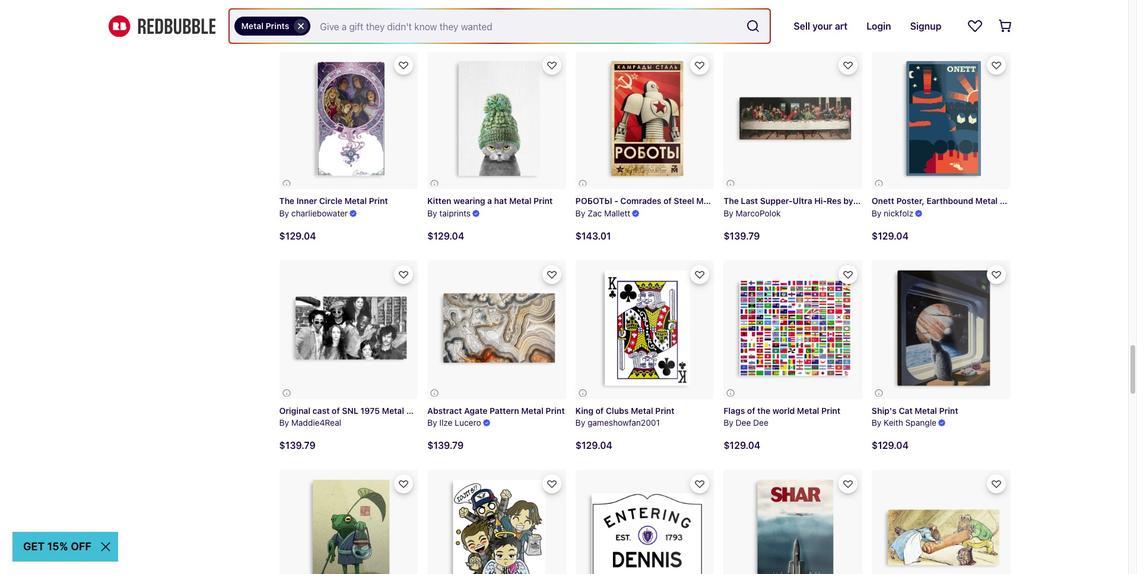 Task type: locate. For each thing, give the bounding box(es) containing it.
the
[[757, 406, 770, 416]]

$129.04 for king of clubs metal print
[[575, 440, 612, 451]]

zac
[[588, 208, 602, 218]]

$129.04
[[724, 21, 760, 32], [279, 231, 316, 241], [427, 231, 464, 241], [872, 231, 909, 241], [724, 440, 760, 451], [575, 440, 612, 451], [872, 441, 909, 451]]

by left marcopolok
[[724, 208, 733, 218]]

original
[[279, 406, 310, 416]]

$129.04 inside $129.04 link
[[724, 21, 760, 32]]

keith
[[884, 418, 903, 428]]

kitten wearing a hat metal print
[[427, 196, 553, 206]]

of left the on the right bottom
[[747, 406, 755, 416]]

hi-
[[814, 196, 827, 206]]

$139.79 for the last supper-ultra hi-res by leonardo da vinci metal print by marcopolok
[[724, 231, 760, 241]]

vinci
[[907, 196, 927, 206]]

the
[[279, 196, 294, 206], [724, 196, 739, 206]]

metal right steel
[[696, 196, 719, 206]]

metal inside button
[[241, 21, 264, 31]]

Metal Prints field
[[229, 9, 770, 43]]

by
[[844, 196, 853, 206]]

da
[[895, 196, 905, 206]]

onett poster, earthbound metal print image
[[872, 51, 1010, 189]]

the inner circle metal print image
[[279, 51, 418, 189]]

flags of the world metal print image
[[724, 260, 862, 399]]

by down the kitten
[[427, 208, 437, 218]]

0 horizontal spatial $139.79
[[279, 440, 316, 451]]

by down ship's
[[872, 418, 882, 428]]

leonardo
[[855, 196, 893, 206]]

abstract
[[427, 406, 462, 416]]

metal right earthbound
[[975, 196, 998, 206]]

$139.79 down the maddie4real
[[279, 440, 316, 451]]

$130.11
[[872, 21, 906, 32]]

of right king at right bottom
[[596, 406, 604, 416]]

king
[[575, 406, 593, 416]]

2 the from the left
[[724, 196, 739, 206]]

by nickfolz
[[872, 208, 913, 218]]

dee
[[736, 418, 751, 428], [753, 418, 768, 428]]

abstract agate pattern metal print
[[427, 406, 565, 416]]

metal right world
[[797, 406, 819, 416]]

flags of the world metal print by dee dee
[[724, 406, 840, 428]]

last
[[741, 196, 758, 206]]

metal
[[241, 21, 264, 31], [344, 196, 367, 206], [509, 196, 531, 206], [929, 196, 951, 206], [696, 196, 719, 206], [975, 196, 998, 206], [382, 406, 404, 416], [521, 406, 544, 416], [797, 406, 819, 416], [631, 406, 653, 416], [915, 406, 937, 416]]

by down flags
[[724, 418, 733, 428]]

by left zac
[[575, 208, 585, 218]]

the inside the last supper-ultra hi-res by leonardo da vinci metal print by marcopolok
[[724, 196, 739, 206]]

metal right vinci
[[929, 196, 951, 206]]

by inside the last supper-ultra hi-res by leonardo da vinci metal print by marcopolok
[[724, 208, 733, 218]]

by down original
[[279, 418, 289, 428]]

0 horizontal spatial dee
[[736, 418, 751, 428]]

redbubble logo image
[[108, 15, 215, 37]]

metal up the "gameshowfan2001"
[[631, 406, 653, 416]]

1 the from the left
[[279, 196, 294, 206]]

print inside original cast of snl 1975 metal print by maddie4real
[[406, 406, 425, 416]]

$129.04 for the inner circle metal print
[[279, 231, 316, 241]]

роботы - comrades of steel metal print
[[575, 196, 740, 206]]

the last supper-ultra hi-res by leonardo da vinci metal print by marcopolok
[[724, 196, 972, 218]]

роботы
[[575, 196, 612, 206]]

the tale of samuel whiskers, or the roly poly pudding - beatrix potter metal print image
[[872, 470, 1010, 574]]

by down king at right bottom
[[575, 418, 585, 428]]

cat
[[899, 406, 913, 416]]

$130.11 link
[[872, 0, 1010, 41]]

agate
[[464, 406, 487, 416]]

dee down flags
[[736, 418, 751, 428]]

metal inside flags of the world metal print by dee dee
[[797, 406, 819, 416]]

the left inner
[[279, 196, 294, 206]]

metal left prints
[[241, 21, 264, 31]]

onett poster, earthbound metal print
[[872, 196, 1019, 206]]

$139.79 down ilze
[[427, 441, 464, 451]]

$139.79
[[724, 231, 760, 241], [279, 440, 316, 451], [427, 441, 464, 451]]

the left last
[[724, 196, 739, 206]]

$139.79 for original cast of snl 1975 metal print by maddie4real
[[279, 440, 316, 451]]

metal right the circle
[[344, 196, 367, 206]]

of inside the king of clubs metal print by gameshowfan2001
[[596, 406, 604, 416]]

by
[[279, 208, 289, 218], [427, 208, 437, 218], [724, 208, 733, 218], [575, 208, 585, 218], [872, 208, 882, 218], [279, 418, 289, 428], [427, 418, 437, 428], [724, 418, 733, 428], [575, 418, 585, 428], [872, 418, 882, 428]]

$129.04 link
[[724, 0, 862, 41]]

$129.04 for kitten wearing a hat metal print
[[427, 231, 464, 241]]

prints
[[266, 21, 289, 31]]

0 horizontal spatial the
[[279, 196, 294, 206]]

2 horizontal spatial $139.79
[[724, 231, 760, 241]]

a frog and his son metal print image
[[279, 470, 418, 574]]

1 horizontal spatial the
[[724, 196, 739, 206]]

inner
[[297, 196, 317, 206]]

of left the snl on the bottom left of the page
[[332, 406, 340, 416]]

by left charliebowater
[[279, 208, 289, 218]]

ship's cat metal print image
[[872, 260, 1010, 399]]

of left steel
[[663, 196, 672, 206]]

$143.01
[[575, 231, 611, 241]]

by taiprints
[[427, 208, 471, 218]]

king of clubs metal print image
[[575, 260, 714, 399]]

metal right the 1975
[[382, 406, 404, 416]]

earthbound
[[927, 196, 973, 206]]

$139.79 down marcopolok
[[724, 231, 760, 241]]

print
[[369, 196, 388, 206], [534, 196, 553, 206], [953, 196, 972, 206], [721, 196, 740, 206], [1000, 196, 1019, 206], [406, 406, 425, 416], [546, 406, 565, 416], [821, 406, 840, 416], [655, 406, 674, 416], [939, 406, 958, 416]]

king of clubs metal print by gameshowfan2001
[[575, 406, 674, 428]]

1 horizontal spatial dee
[[753, 418, 768, 428]]

sea harrier - a pastiche metal print image
[[724, 470, 862, 574]]

by left ilze
[[427, 418, 437, 428]]

Search term search field
[[311, 9, 741, 43]]

dee down the on the right bottom
[[753, 418, 768, 428]]

the last supper-ultra hi-res by leonardo da vinci metal print image
[[724, 51, 862, 189]]

pattern
[[490, 406, 519, 416]]

metal prints button
[[234, 17, 311, 36]]

metal inside original cast of snl 1975 metal print by maddie4real
[[382, 406, 404, 416]]

of
[[663, 196, 672, 206], [332, 406, 340, 416], [747, 406, 755, 416], [596, 406, 604, 416]]



Task type: describe. For each thing, give the bounding box(es) containing it.
abstract agate pattern metal print image
[[427, 260, 566, 399]]

print inside the king of clubs metal print by gameshowfan2001
[[655, 406, 674, 416]]

original cast of snl 1975 metal print image
[[279, 260, 418, 399]]

$102.58
[[427, 21, 465, 32]]

$129.04 for onett poster, earthbound metal print
[[872, 231, 909, 241]]

mallett
[[604, 208, 630, 218]]

snl
[[342, 406, 358, 416]]

ship's cat metal print
[[872, 406, 958, 416]]

print inside the last supper-ultra hi-res by leonardo da vinci metal print by marcopolok
[[953, 196, 972, 206]]

ilze
[[439, 418, 452, 428]]

metal up the spangle
[[915, 406, 937, 416]]

the for the last supper-ultra hi-res by leonardo da vinci metal print by marcopolok
[[724, 196, 739, 206]]

metal right pattern
[[521, 406, 544, 416]]

marcopolok
[[736, 208, 781, 218]]

clubs
[[606, 406, 629, 416]]

res
[[827, 196, 841, 206]]

роботы - comrades of steel metal print image
[[575, 51, 714, 189]]

the for the inner circle metal print
[[279, 196, 294, 206]]

cast
[[313, 406, 330, 416]]

circle
[[319, 196, 342, 206]]

by inside flags of the world metal print by dee dee
[[724, 418, 733, 428]]

by down leonardo
[[872, 208, 882, 218]]

flags
[[724, 406, 745, 416]]

charliebowater
[[291, 208, 348, 218]]

the inner circle metal print
[[279, 196, 388, 206]]

$129.04 for flags of the world metal print
[[724, 440, 760, 451]]

metal inside the last supper-ultra hi-res by leonardo da vinci metal print by marcopolok
[[929, 196, 951, 206]]

supper-
[[760, 196, 793, 206]]

-
[[614, 196, 618, 206]]

lucero
[[455, 418, 481, 428]]

metal inside the king of clubs metal print by gameshowfan2001
[[631, 406, 653, 416]]

1975
[[360, 406, 380, 416]]

by keith spangle
[[872, 418, 937, 428]]

poster,
[[896, 196, 924, 206]]

kitten wearing a hat metal print image
[[427, 51, 566, 189]]

onett
[[872, 196, 894, 206]]

hat
[[494, 196, 507, 206]]

of inside original cast of snl 1975 metal print by maddie4real
[[332, 406, 340, 416]]

by inside original cast of snl 1975 metal print by maddie4real
[[279, 418, 289, 428]]

original cast of snl 1975 metal print by maddie4real
[[279, 406, 425, 428]]

by charliebowater
[[279, 208, 348, 218]]

gameshowfan2001
[[588, 418, 660, 428]]

1 horizontal spatial $139.79
[[427, 441, 464, 451]]

ship's
[[872, 406, 897, 416]]

entering dennis - commonwealth of massachusetts road sign metal print image
[[575, 470, 714, 574]]

kitten
[[427, 196, 451, 206]]

by zac mallett
[[575, 208, 630, 218]]

wearing
[[453, 196, 485, 206]]

of inside flags of the world metal print by dee dee
[[747, 406, 755, 416]]

poor castiel metal print image
[[427, 470, 566, 574]]

a
[[487, 196, 492, 206]]

comrades
[[620, 196, 661, 206]]

maddie4real
[[291, 418, 341, 428]]

world
[[773, 406, 795, 416]]

spangle
[[905, 418, 937, 428]]

ultra
[[793, 196, 812, 206]]

print inside flags of the world metal print by dee dee
[[821, 406, 840, 416]]

$129.04 for ship's cat metal print
[[872, 441, 909, 451]]

$131.19
[[279, 21, 313, 32]]

2 dee from the left
[[753, 418, 768, 428]]

by ilze lucero
[[427, 418, 481, 428]]

$131.19 link
[[279, 0, 418, 41]]

metal right hat
[[509, 196, 531, 206]]

by inside the king of clubs metal print by gameshowfan2001
[[575, 418, 585, 428]]

metal prints
[[241, 21, 289, 31]]

$102.58 link
[[427, 0, 566, 41]]

1 dee from the left
[[736, 418, 751, 428]]

nickfolz
[[884, 208, 913, 218]]

taiprints
[[439, 208, 471, 218]]

steel
[[674, 196, 694, 206]]



Task type: vqa. For each thing, say whether or not it's contained in the screenshot.


